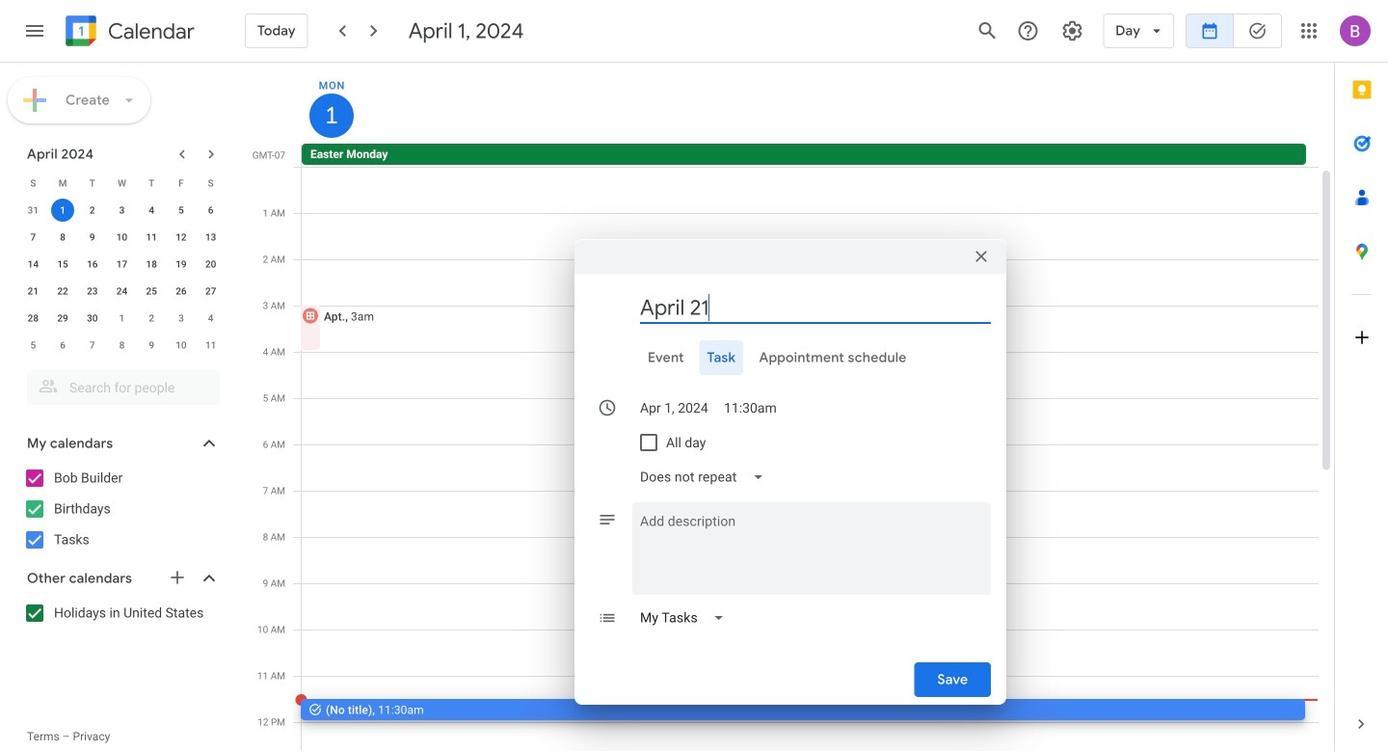 Task type: vqa. For each thing, say whether or not it's contained in the screenshot.
row group
yes



Task type: describe. For each thing, give the bounding box(es) containing it.
18 element
[[140, 253, 163, 276]]

march 31 element
[[22, 199, 45, 222]]

12 element
[[170, 226, 193, 249]]

may 9 element
[[140, 334, 163, 357]]

28 element
[[22, 307, 45, 330]]

20 element
[[199, 253, 222, 276]]

heading inside calendar element
[[104, 20, 195, 43]]

Start date text field
[[640, 390, 709, 425]]

Start time text field
[[724, 390, 777, 425]]

19 element
[[170, 253, 193, 276]]

29 element
[[51, 307, 74, 330]]

add other calendars image
[[168, 568, 187, 587]]

may 2 element
[[140, 307, 163, 330]]

cell inside april 2024 grid
[[48, 197, 78, 224]]

27 element
[[199, 280, 222, 303]]

1, today element
[[51, 199, 74, 222]]

my calendars list
[[4, 463, 239, 555]]

0 horizontal spatial tab list
[[590, 340, 991, 375]]

calendar element
[[62, 12, 195, 54]]

5 element
[[170, 199, 193, 222]]

may 7 element
[[81, 334, 104, 357]]

22 element
[[51, 280, 74, 303]]

23 element
[[81, 280, 104, 303]]

21 element
[[22, 280, 45, 303]]

30 element
[[81, 307, 104, 330]]

settings menu image
[[1061, 19, 1084, 42]]



Task type: locate. For each thing, give the bounding box(es) containing it.
1 horizontal spatial tab list
[[1335, 63, 1388, 697]]

None field
[[632, 460, 780, 495], [632, 601, 740, 635], [632, 460, 780, 495], [632, 601, 740, 635]]

15 element
[[51, 253, 74, 276]]

6 element
[[199, 199, 222, 222]]

16 element
[[81, 253, 104, 276]]

may 5 element
[[22, 334, 45, 357]]

Add title text field
[[640, 293, 991, 322]]

8 element
[[51, 226, 74, 249]]

9 element
[[81, 226, 104, 249]]

None search field
[[0, 363, 239, 405]]

2 element
[[81, 199, 104, 222]]

7 element
[[22, 226, 45, 249]]

24 element
[[110, 280, 134, 303]]

10 element
[[110, 226, 134, 249]]

11 element
[[140, 226, 163, 249]]

may 8 element
[[110, 334, 134, 357]]

Add description text field
[[632, 510, 991, 579]]

row
[[293, 144, 1334, 167], [293, 167, 1319, 751], [18, 170, 226, 197], [18, 197, 226, 224], [18, 224, 226, 251], [18, 251, 226, 278], [18, 278, 226, 305], [18, 305, 226, 332], [18, 332, 226, 359]]

tab list
[[1335, 63, 1388, 697], [590, 340, 991, 375]]

monday, april 1, today element
[[310, 94, 354, 138]]

1 horizontal spatial cell
[[300, 167, 1319, 751]]

april 2024 grid
[[18, 170, 226, 359]]

0 horizontal spatial cell
[[48, 197, 78, 224]]

may 4 element
[[199, 307, 222, 330]]

14 element
[[22, 253, 45, 276]]

17 element
[[110, 253, 134, 276]]

13 element
[[199, 226, 222, 249]]

may 11 element
[[199, 334, 222, 357]]

grid
[[247, 63, 1334, 751]]

may 6 element
[[51, 334, 74, 357]]

row group
[[18, 197, 226, 359]]

may 1 element
[[110, 307, 134, 330]]

may 3 element
[[170, 307, 193, 330]]

3 element
[[110, 199, 134, 222]]

heading
[[104, 20, 195, 43]]

cell
[[300, 167, 1319, 751], [48, 197, 78, 224]]

25 element
[[140, 280, 163, 303]]

26 element
[[170, 280, 193, 303]]

4 element
[[140, 199, 163, 222]]

Search for people text field
[[39, 370, 208, 405]]

main drawer image
[[23, 19, 46, 42]]

may 10 element
[[170, 334, 193, 357]]



